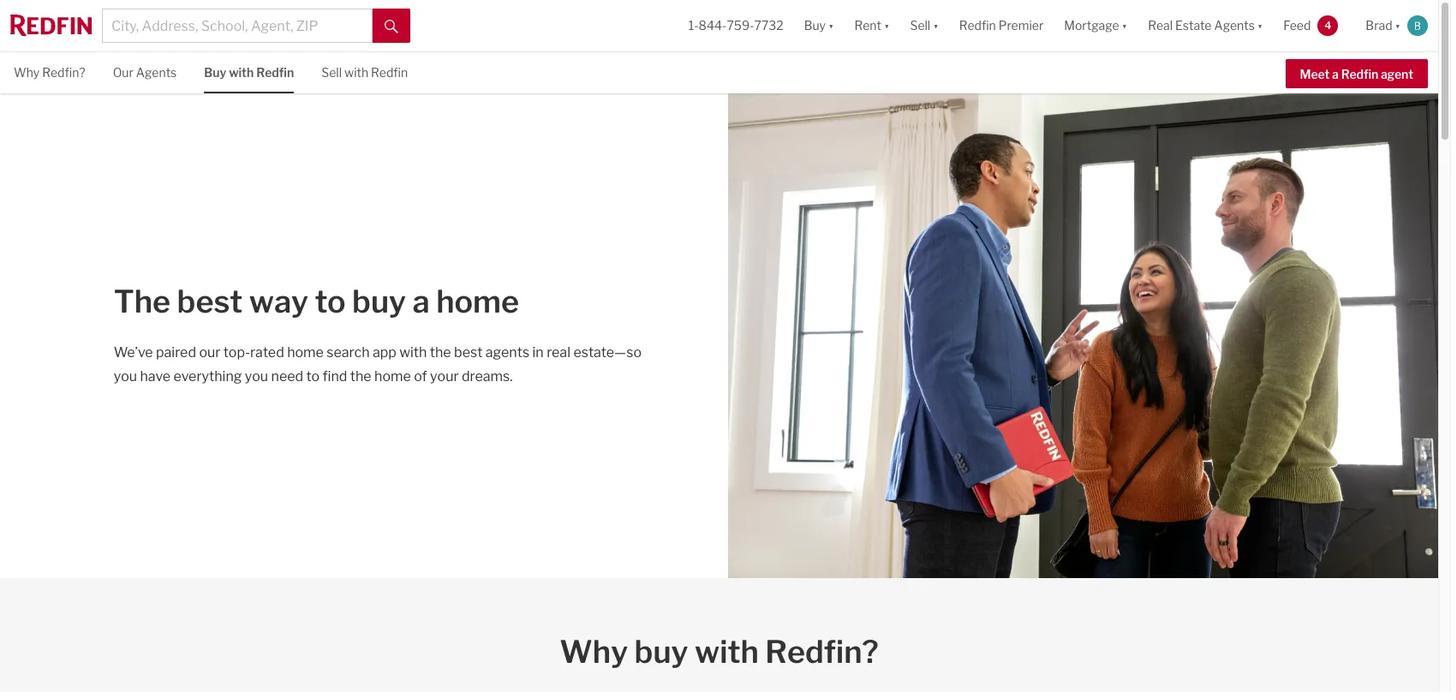 Task type: vqa. For each thing, say whether or not it's contained in the screenshot.
SELL in the dropdown button
yes



Task type: describe. For each thing, give the bounding box(es) containing it.
rent
[[854, 18, 881, 33]]

our agents link
[[113, 52, 177, 91]]

why for why redfin?
[[14, 65, 40, 80]]

buy with redfin
[[204, 65, 294, 80]]

the best way to buy a home
[[114, 283, 519, 320]]

your
[[430, 368, 459, 384]]

1-
[[688, 18, 699, 33]]

redfin for buy with redfin
[[256, 65, 294, 80]]

search
[[327, 344, 370, 360]]

buy ▾
[[804, 18, 834, 33]]

an agent with customers inside of a home image
[[728, 93, 1438, 578]]

app
[[373, 344, 396, 360]]

mortgage
[[1064, 18, 1119, 33]]

redfin left premier
[[959, 18, 996, 33]]

agent
[[1381, 67, 1413, 81]]

mortgage ▾ button
[[1054, 0, 1138, 51]]

meet
[[1300, 67, 1330, 81]]

buy for buy with redfin
[[204, 65, 226, 80]]

need
[[271, 368, 303, 384]]

way
[[249, 283, 308, 320]]

rent ▾ button
[[854, 0, 889, 51]]

our agents
[[113, 65, 177, 80]]

▾ for sell ▾
[[933, 18, 939, 33]]

mortgage ▾
[[1064, 18, 1127, 33]]

a inside button
[[1332, 67, 1339, 81]]

brad
[[1366, 18, 1392, 33]]

1 horizontal spatial home
[[374, 368, 411, 384]]

of
[[414, 368, 427, 384]]

▾ for brad ▾
[[1395, 18, 1401, 33]]

why for why buy with redfin?
[[560, 633, 628, 670]]

redfin? inside 'why redfin?' link
[[42, 65, 85, 80]]

2 you from the left
[[245, 368, 268, 384]]

redfin premier
[[959, 18, 1044, 33]]

estate
[[1175, 18, 1212, 33]]

759-
[[727, 18, 754, 33]]

best inside we've paired our top-rated home search app with the best agents in real estate—so you have everything you need to find the home of your dreams.
[[454, 344, 483, 360]]

real estate agents ▾ link
[[1148, 0, 1263, 51]]

meet a redfin agent
[[1300, 67, 1413, 81]]

our
[[199, 344, 220, 360]]

with inside 'link'
[[344, 65, 368, 80]]

top-
[[223, 344, 250, 360]]

meet a redfin agent button
[[1285, 59, 1428, 88]]

agents inside "link"
[[1214, 18, 1255, 33]]

1-844-759-7732 link
[[688, 18, 784, 33]]

▾ for mortgage ▾
[[1122, 18, 1127, 33]]

brad ▾
[[1366, 18, 1401, 33]]

real estate agents ▾
[[1148, 18, 1263, 33]]

0 vertical spatial buy
[[352, 283, 406, 320]]

have
[[140, 368, 171, 384]]

redfin premier button
[[949, 0, 1054, 51]]

we've
[[114, 344, 153, 360]]

real
[[1148, 18, 1173, 33]]

premier
[[999, 18, 1044, 33]]

1 vertical spatial agents
[[136, 65, 177, 80]]

buy ▾ button
[[804, 0, 834, 51]]

buy ▾ button
[[794, 0, 844, 51]]

to inside we've paired our top-rated home search app with the best agents in real estate—so you have everything you need to find the home of your dreams.
[[306, 368, 320, 384]]

▾ inside real estate agents ▾ "link"
[[1257, 18, 1263, 33]]

in
[[532, 344, 544, 360]]



Task type: locate. For each thing, give the bounding box(es) containing it.
0 horizontal spatial agents
[[136, 65, 177, 80]]

submit search image
[[385, 19, 398, 33]]

rent ▾
[[854, 18, 889, 33]]

the
[[430, 344, 451, 360], [350, 368, 371, 384]]

0 horizontal spatial you
[[114, 368, 137, 384]]

1 horizontal spatial why
[[560, 633, 628, 670]]

0 vertical spatial agents
[[1214, 18, 1255, 33]]

user photo image
[[1407, 15, 1428, 36]]

redfin?
[[42, 65, 85, 80], [765, 633, 879, 670]]

5 ▾ from the left
[[1257, 18, 1263, 33]]

1 horizontal spatial best
[[454, 344, 483, 360]]

0 horizontal spatial best
[[177, 283, 243, 320]]

paired
[[156, 344, 196, 360]]

0 vertical spatial redfin?
[[42, 65, 85, 80]]

sell ▾ button
[[900, 0, 949, 51]]

1 vertical spatial redfin?
[[765, 633, 879, 670]]

redfin for meet a redfin agent
[[1341, 67, 1378, 81]]

1 horizontal spatial a
[[1332, 67, 1339, 81]]

buy
[[804, 18, 826, 33], [204, 65, 226, 80]]

0 horizontal spatial redfin?
[[42, 65, 85, 80]]

▾ left feed
[[1257, 18, 1263, 33]]

mortgage ▾ button
[[1064, 0, 1127, 51]]

real
[[547, 344, 570, 360]]

▾ left rent
[[828, 18, 834, 33]]

with inside we've paired our top-rated home search app with the best agents in real estate—so you have everything you need to find the home of your dreams.
[[399, 344, 427, 360]]

0 horizontal spatial the
[[350, 368, 371, 384]]

agents right our
[[136, 65, 177, 80]]

0 horizontal spatial sell
[[321, 65, 342, 80]]

1 vertical spatial a
[[413, 283, 430, 320]]

4
[[1325, 19, 1332, 31]]

0 vertical spatial to
[[315, 283, 346, 320]]

0 horizontal spatial why
[[14, 65, 40, 80]]

1 horizontal spatial buy
[[804, 18, 826, 33]]

1 vertical spatial home
[[287, 344, 324, 360]]

sell with redfin link
[[321, 52, 408, 91]]

why redfin? link
[[14, 52, 85, 91]]

buy
[[352, 283, 406, 320], [634, 633, 688, 670]]

1 ▾ from the left
[[828, 18, 834, 33]]

0 vertical spatial home
[[436, 283, 519, 320]]

2 horizontal spatial home
[[436, 283, 519, 320]]

▾ right rent ▾
[[933, 18, 939, 33]]

sell inside 'link'
[[321, 65, 342, 80]]

to
[[315, 283, 346, 320], [306, 368, 320, 384]]

to right way
[[315, 283, 346, 320]]

▾ inside mortgage ▾ dropdown button
[[1122, 18, 1127, 33]]

1 vertical spatial the
[[350, 368, 371, 384]]

home
[[436, 283, 519, 320], [287, 344, 324, 360], [374, 368, 411, 384]]

buy down the city, address, school, agent, zip search box
[[204, 65, 226, 80]]

0 horizontal spatial buy
[[352, 283, 406, 320]]

buy for buy ▾
[[804, 18, 826, 33]]

sell right buy with redfin
[[321, 65, 342, 80]]

everything
[[173, 368, 242, 384]]

0 horizontal spatial a
[[413, 283, 430, 320]]

1 horizontal spatial agents
[[1214, 18, 1255, 33]]

agents
[[1214, 18, 1255, 33], [136, 65, 177, 80]]

1 horizontal spatial you
[[245, 368, 268, 384]]

0 vertical spatial best
[[177, 283, 243, 320]]

sell for sell with redfin
[[321, 65, 342, 80]]

1 vertical spatial to
[[306, 368, 320, 384]]

2 vertical spatial home
[[374, 368, 411, 384]]

1-844-759-7732
[[688, 18, 784, 33]]

redfin down submit search image
[[371, 65, 408, 80]]

sell inside dropdown button
[[910, 18, 930, 33]]

you
[[114, 368, 137, 384], [245, 368, 268, 384]]

home up need
[[287, 344, 324, 360]]

sell for sell ▾
[[910, 18, 930, 33]]

▾ for rent ▾
[[884, 18, 889, 33]]

agents
[[486, 344, 529, 360]]

1 horizontal spatial buy
[[634, 633, 688, 670]]

redfin inside 'link'
[[371, 65, 408, 80]]

sell with redfin
[[321, 65, 408, 80]]

1 horizontal spatial redfin?
[[765, 633, 879, 670]]

home down app
[[374, 368, 411, 384]]

sell
[[910, 18, 930, 33], [321, 65, 342, 80]]

1 vertical spatial why
[[560, 633, 628, 670]]

0 vertical spatial buy
[[804, 18, 826, 33]]

buy right '7732'
[[804, 18, 826, 33]]

6 ▾ from the left
[[1395, 18, 1401, 33]]

with
[[229, 65, 254, 80], [344, 65, 368, 80], [399, 344, 427, 360], [695, 633, 759, 670]]

real estate agents ▾ button
[[1138, 0, 1273, 51]]

sell ▾
[[910, 18, 939, 33]]

sell right rent ▾
[[910, 18, 930, 33]]

1 vertical spatial buy
[[204, 65, 226, 80]]

0 horizontal spatial home
[[287, 344, 324, 360]]

3 ▾ from the left
[[933, 18, 939, 33]]

redfin left agent
[[1341, 67, 1378, 81]]

a up of
[[413, 283, 430, 320]]

redfin down the city, address, school, agent, zip search box
[[256, 65, 294, 80]]

a right meet
[[1332, 67, 1339, 81]]

▾ inside rent ▾ dropdown button
[[884, 18, 889, 33]]

1 vertical spatial sell
[[321, 65, 342, 80]]

the right find
[[350, 368, 371, 384]]

agents right estate
[[1214, 18, 1255, 33]]

▾ right brad
[[1395, 18, 1401, 33]]

why redfin?
[[14, 65, 85, 80]]

redfin for sell with redfin
[[371, 65, 408, 80]]

sell ▾ button
[[910, 0, 939, 51]]

0 vertical spatial sell
[[910, 18, 930, 33]]

1 horizontal spatial sell
[[910, 18, 930, 33]]

▾ right rent
[[884, 18, 889, 33]]

0 horizontal spatial buy
[[204, 65, 226, 80]]

1 vertical spatial buy
[[634, 633, 688, 670]]

why buy with redfin?
[[560, 633, 879, 670]]

to left find
[[306, 368, 320, 384]]

why
[[14, 65, 40, 80], [560, 633, 628, 670]]

rent ▾ button
[[844, 0, 900, 51]]

find
[[323, 368, 347, 384]]

best
[[177, 283, 243, 320], [454, 344, 483, 360]]

rated
[[250, 344, 284, 360]]

▾
[[828, 18, 834, 33], [884, 18, 889, 33], [933, 18, 939, 33], [1122, 18, 1127, 33], [1257, 18, 1263, 33], [1395, 18, 1401, 33]]

you down we've
[[114, 368, 137, 384]]

home up agents
[[436, 283, 519, 320]]

1 horizontal spatial the
[[430, 344, 451, 360]]

▾ right mortgage
[[1122, 18, 1127, 33]]

best up our
[[177, 283, 243, 320]]

buy inside buy ▾ dropdown button
[[804, 18, 826, 33]]

best up dreams.
[[454, 344, 483, 360]]

2 ▾ from the left
[[884, 18, 889, 33]]

0 vertical spatial a
[[1332, 67, 1339, 81]]

our
[[113, 65, 133, 80]]

0 vertical spatial why
[[14, 65, 40, 80]]

feed
[[1283, 18, 1311, 33]]

7732
[[754, 18, 784, 33]]

City, Address, School, Agent, ZIP search field
[[102, 9, 373, 43]]

estate—so
[[573, 344, 642, 360]]

a
[[1332, 67, 1339, 81], [413, 283, 430, 320]]

the up your
[[430, 344, 451, 360]]

you down rated
[[245, 368, 268, 384]]

0 vertical spatial the
[[430, 344, 451, 360]]

we've paired our top-rated home search app with the best agents in real estate—so you have everything you need to find the home of your dreams.
[[114, 344, 642, 384]]

redfin
[[959, 18, 996, 33], [256, 65, 294, 80], [371, 65, 408, 80], [1341, 67, 1378, 81]]

dreams.
[[462, 368, 513, 384]]

buy with redfin link
[[204, 52, 294, 91]]

buy inside buy with redfin link
[[204, 65, 226, 80]]

▾ for buy ▾
[[828, 18, 834, 33]]

▾ inside buy ▾ dropdown button
[[828, 18, 834, 33]]

844-
[[699, 18, 727, 33]]

1 you from the left
[[114, 368, 137, 384]]

4 ▾ from the left
[[1122, 18, 1127, 33]]

▾ inside sell ▾ dropdown button
[[933, 18, 939, 33]]

1 vertical spatial best
[[454, 344, 483, 360]]

the
[[114, 283, 171, 320]]



